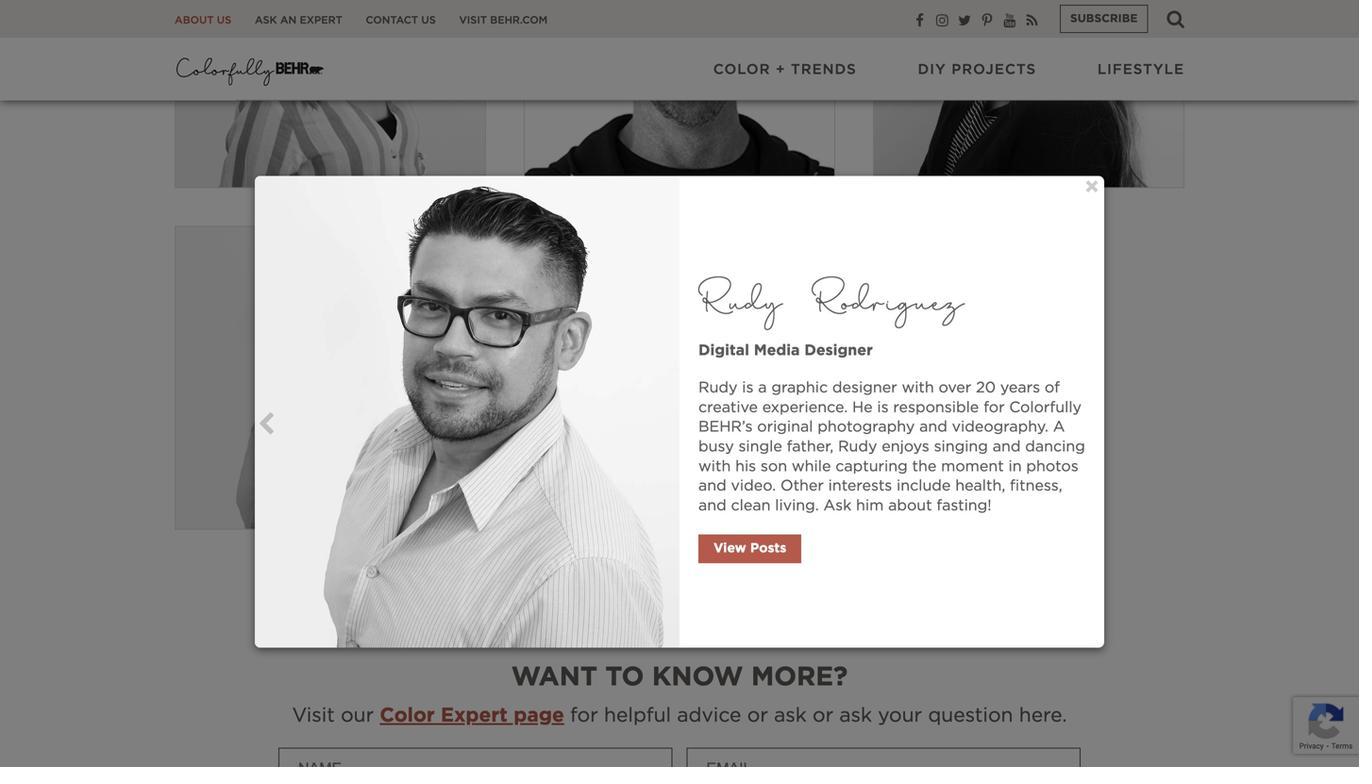 Task type: describe. For each thing, give the bounding box(es) containing it.
about us link
[[175, 14, 231, 27]]

more?
[[752, 665, 848, 691]]

designer
[[833, 381, 898, 396]]

and left clean
[[699, 498, 727, 514]]

0 horizontal spatial color
[[380, 706, 435, 726]]

lifestyle
[[1098, 63, 1185, 77]]

busy
[[699, 440, 734, 455]]

want
[[512, 665, 598, 691]]

view posts link
[[699, 535, 802, 564]]

an
[[280, 15, 297, 25]]

and down videography.
[[993, 440, 1021, 455]]

and down the busy
[[699, 479, 727, 494]]

1 horizontal spatial with
[[902, 381, 935, 396]]

×
[[1085, 176, 1100, 200]]

the
[[913, 459, 937, 474]]

× button
[[1085, 176, 1100, 200]]

digital
[[699, 343, 750, 358]]

1 vertical spatial for
[[571, 706, 598, 726]]

photography
[[818, 420, 915, 435]]

helpful
[[604, 706, 671, 726]]

page
[[514, 706, 565, 726]]

view
[[714, 543, 747, 556]]

he
[[853, 400, 873, 415]]

NAME text field
[[279, 748, 673, 768]]

media
[[754, 343, 800, 358]]

color + trends
[[714, 63, 857, 77]]

projects
[[952, 63, 1037, 77]]

photos
[[1027, 459, 1079, 474]]

father,
[[787, 440, 834, 455]]

2 or from the left
[[813, 706, 834, 726]]

us for contact us
[[422, 15, 436, 25]]

rodriguez
[[812, 271, 965, 331]]

about
[[175, 15, 214, 25]]

clean
[[731, 498, 771, 514]]

original
[[758, 420, 813, 435]]

in
[[1009, 459, 1022, 474]]

and down the responsible
[[920, 420, 948, 435]]

his
[[736, 459, 757, 474]]

1 ask from the left
[[774, 706, 807, 726]]

0 horizontal spatial with
[[699, 459, 731, 474]]

rudy rodriguez
[[699, 271, 965, 331]]

over
[[939, 381, 972, 396]]

visit for visit our color expert page for helpful advice or ask or ask your question here.
[[292, 706, 335, 726]]

capturing
[[836, 459, 908, 474]]

him
[[857, 498, 884, 514]]

your
[[878, 706, 923, 726]]

know
[[652, 665, 744, 691]]

rudy is a graphic designer with over 20 years of creative experience. he is responsible for colorfully behr's original photography and videography. a busy single father, rudy enjoys singing and dancing with his son while capturing the moment in photos and video. other interests include health, fitness, and clean living. ask him about fasting!
[[699, 381, 1086, 514]]

contact
[[366, 15, 418, 25]]

0 horizontal spatial is
[[743, 381, 754, 396]]

search image
[[1168, 9, 1185, 28]]

years
[[1001, 381, 1041, 396]]

for inside rudy is a graphic designer with over 20 years of creative experience. he is responsible for colorfully behr's original photography and videography. a busy single father, rudy enjoys singing and dancing with his son while capturing the moment in photos and video. other interests include health, fitness, and clean living. ask him about fasting!
[[984, 400, 1005, 415]]

trends
[[791, 63, 857, 77]]

contact us link
[[366, 14, 436, 27]]

question
[[929, 706, 1014, 726]]

chevron left image
[[258, 412, 275, 437]]

to
[[606, 665, 644, 691]]

1 or from the left
[[748, 706, 769, 726]]

digital media designer
[[699, 343, 873, 358]]

contact us
[[366, 15, 436, 25]]

ask an expert link
[[255, 14, 343, 27]]

visit for visit behr.com
[[459, 15, 487, 25]]

while
[[792, 459, 831, 474]]

of
[[1045, 381, 1061, 396]]

our
[[341, 706, 374, 726]]

colorfully behr image
[[175, 52, 326, 89]]



Task type: vqa. For each thing, say whether or not it's contained in the screenshot.
DIY
yes



Task type: locate. For each thing, give the bounding box(es) containing it.
or
[[748, 706, 769, 726], [813, 706, 834, 726]]

1 horizontal spatial ask
[[824, 498, 852, 514]]

single
[[739, 440, 783, 455]]

a
[[759, 381, 767, 396]]

1 horizontal spatial is
[[878, 400, 889, 415]]

0 vertical spatial color
[[714, 63, 771, 77]]

enjoys
[[882, 440, 930, 455]]

color
[[714, 63, 771, 77], [380, 706, 435, 726]]

0 vertical spatial for
[[984, 400, 1005, 415]]

visit
[[459, 15, 487, 25], [292, 706, 335, 726]]

0 horizontal spatial visit
[[292, 706, 335, 726]]

or right advice
[[748, 706, 769, 726]]

behr's
[[699, 420, 753, 435]]

video.
[[731, 479, 776, 494]]

color + trends link
[[714, 61, 857, 79]]

health,
[[956, 479, 1006, 494]]

is left a
[[743, 381, 754, 396]]

us
[[217, 15, 231, 25], [422, 15, 436, 25]]

1 vertical spatial expert
[[441, 706, 508, 726]]

1 vertical spatial with
[[699, 459, 731, 474]]

color left the +
[[714, 63, 771, 77]]

visit behr.com
[[459, 15, 548, 25]]

1 horizontal spatial us
[[422, 15, 436, 25]]

1 horizontal spatial for
[[984, 400, 1005, 415]]

rudy
[[699, 271, 783, 331], [699, 381, 738, 396], [839, 440, 878, 455]]

posts
[[751, 543, 787, 556]]

ask inside rudy is a graphic designer with over 20 years of creative experience. he is responsible for colorfully behr's original photography and videography. a busy single father, rudy enjoys singing and dancing with his son while capturing the moment in photos and video. other interests include health, fitness, and clean living. ask him about fasting!
[[824, 498, 852, 514]]

0 vertical spatial visit
[[459, 15, 487, 25]]

1 horizontal spatial expert
[[441, 706, 508, 726]]

1 horizontal spatial ask
[[840, 706, 873, 726]]

EMAIL email field
[[687, 748, 1081, 768]]

0 horizontal spatial for
[[571, 706, 598, 726]]

visit left 'behr.com'
[[459, 15, 487, 25]]

us right contact
[[422, 15, 436, 25]]

rudy up creative
[[699, 381, 738, 396]]

rudy down photography
[[839, 440, 878, 455]]

featured image image
[[176, 0, 485, 187], [525, 0, 835, 187], [874, 0, 1184, 187], [255, 176, 680, 648], [176, 227, 485, 529]]

is right he
[[878, 400, 889, 415]]

for
[[984, 400, 1005, 415], [571, 706, 598, 726]]

visit left our
[[292, 706, 335, 726]]

ask down interests
[[824, 498, 852, 514]]

1 us from the left
[[217, 15, 231, 25]]

ask left an
[[255, 15, 277, 25]]

other
[[781, 479, 824, 494]]

visit behr.com link
[[459, 14, 548, 27]]

1 vertical spatial rudy
[[699, 381, 738, 396]]

0 vertical spatial expert
[[300, 15, 343, 25]]

color right our
[[380, 706, 435, 726]]

expert up name text field
[[441, 706, 508, 726]]

or down more?
[[813, 706, 834, 726]]

ask
[[255, 15, 277, 25], [824, 498, 852, 514]]

view posts
[[714, 543, 787, 556]]

1 vertical spatial ask
[[824, 498, 852, 514]]

son
[[761, 459, 788, 474]]

ask
[[774, 706, 807, 726], [840, 706, 873, 726]]

1 vertical spatial color
[[380, 706, 435, 726]]

0 horizontal spatial ask
[[255, 15, 277, 25]]

advice
[[677, 706, 742, 726]]

graphic
[[772, 381, 828, 396]]

0 horizontal spatial expert
[[300, 15, 343, 25]]

for right the page
[[571, 706, 598, 726]]

2 ask from the left
[[840, 706, 873, 726]]

singing
[[934, 440, 989, 455]]

1 horizontal spatial color
[[714, 63, 771, 77]]

rudy for rudy is a graphic designer with over 20 years of creative experience. he is responsible for colorfully behr's original photography and videography. a busy single father, rudy enjoys singing and dancing with his son while capturing the moment in photos and video. other interests include health, fitness, and clean living. ask him about fasting!
[[699, 381, 738, 396]]

videography.
[[952, 420, 1049, 435]]

0 horizontal spatial us
[[217, 15, 231, 25]]

behr.com
[[490, 15, 548, 25]]

want to know more?
[[512, 665, 848, 691]]

responsible
[[894, 400, 980, 415]]

1 horizontal spatial or
[[813, 706, 834, 726]]

diy
[[918, 63, 947, 77]]

expert right an
[[300, 15, 343, 25]]

2 us from the left
[[422, 15, 436, 25]]

experience.
[[763, 400, 848, 415]]

lifestyle link
[[1098, 61, 1185, 79]]

interests
[[829, 479, 893, 494]]

1 vertical spatial visit
[[292, 706, 335, 726]]

us for about us
[[217, 15, 231, 25]]

diy projects
[[918, 63, 1037, 77]]

0 vertical spatial rudy
[[699, 271, 783, 331]]

about us
[[175, 15, 231, 25]]

here.
[[1020, 706, 1068, 726]]

with up the responsible
[[902, 381, 935, 396]]

creative
[[699, 400, 758, 415]]

0 vertical spatial ask
[[255, 15, 277, 25]]

expert inside ask an expert link
[[300, 15, 343, 25]]

about
[[889, 498, 933, 514]]

rudy up digital
[[699, 271, 783, 331]]

with
[[902, 381, 935, 396], [699, 459, 731, 474]]

visit our color expert page for helpful advice or ask or ask your question here.
[[292, 706, 1068, 726]]

ask down more?
[[774, 706, 807, 726]]

20
[[976, 381, 996, 396]]

dancing
[[1026, 440, 1086, 455]]

0 vertical spatial with
[[902, 381, 935, 396]]

expert
[[300, 15, 343, 25], [441, 706, 508, 726]]

color expert page link
[[380, 706, 565, 726]]

ask an expert
[[255, 15, 343, 25]]

fitness,
[[1010, 479, 1063, 494]]

visit inside visit behr.com link
[[459, 15, 487, 25]]

living.
[[776, 498, 819, 514]]

is
[[743, 381, 754, 396], [878, 400, 889, 415]]

designer
[[805, 343, 873, 358]]

+
[[776, 63, 786, 77]]

0 horizontal spatial ask
[[774, 706, 807, 726]]

1 horizontal spatial visit
[[459, 15, 487, 25]]

0 horizontal spatial or
[[748, 706, 769, 726]]

us right about
[[217, 15, 231, 25]]

and
[[920, 420, 948, 435], [993, 440, 1021, 455], [699, 479, 727, 494], [699, 498, 727, 514]]

ask left your
[[840, 706, 873, 726]]

include
[[897, 479, 951, 494]]

0 vertical spatial is
[[743, 381, 754, 396]]

moment
[[942, 459, 1004, 474]]

colorfully
[[1010, 400, 1082, 415]]

with down the busy
[[699, 459, 731, 474]]

2 vertical spatial rudy
[[839, 440, 878, 455]]

rudy for rudy rodriguez
[[699, 271, 783, 331]]

diy projects link
[[918, 61, 1037, 79]]

1 vertical spatial is
[[878, 400, 889, 415]]

a
[[1054, 420, 1066, 435]]

for up videography.
[[984, 400, 1005, 415]]

fasting!
[[937, 498, 992, 514]]



